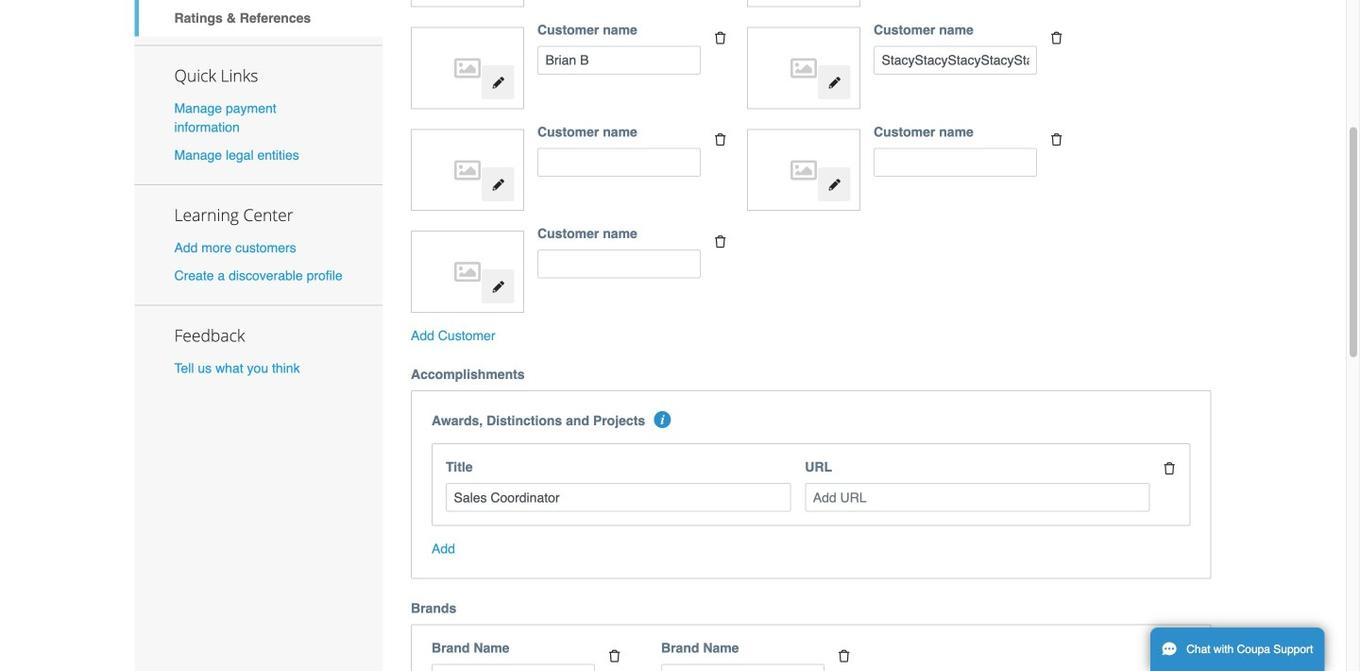 Task type: describe. For each thing, give the bounding box(es) containing it.
additional information image
[[654, 411, 671, 428]]

Add URL text field
[[805, 483, 1151, 512]]

Add title text field
[[446, 483, 791, 512]]



Task type: locate. For each thing, give the bounding box(es) containing it.
logo image
[[421, 37, 515, 99], [757, 37, 851, 99], [421, 139, 515, 201], [757, 139, 851, 201], [421, 241, 515, 303]]

None text field
[[874, 46, 1038, 75], [538, 148, 701, 177], [874, 148, 1038, 177], [538, 250, 701, 279], [432, 664, 595, 671], [874, 46, 1038, 75], [538, 148, 701, 177], [874, 148, 1038, 177], [538, 250, 701, 279], [432, 664, 595, 671]]

None text field
[[538, 46, 701, 75], [662, 664, 825, 671], [538, 46, 701, 75], [662, 664, 825, 671]]

change image image
[[492, 76, 505, 90], [828, 76, 841, 90], [492, 178, 505, 191], [828, 178, 841, 191], [492, 280, 505, 293]]



Task type: vqa. For each thing, say whether or not it's contained in the screenshot.
text field
yes



